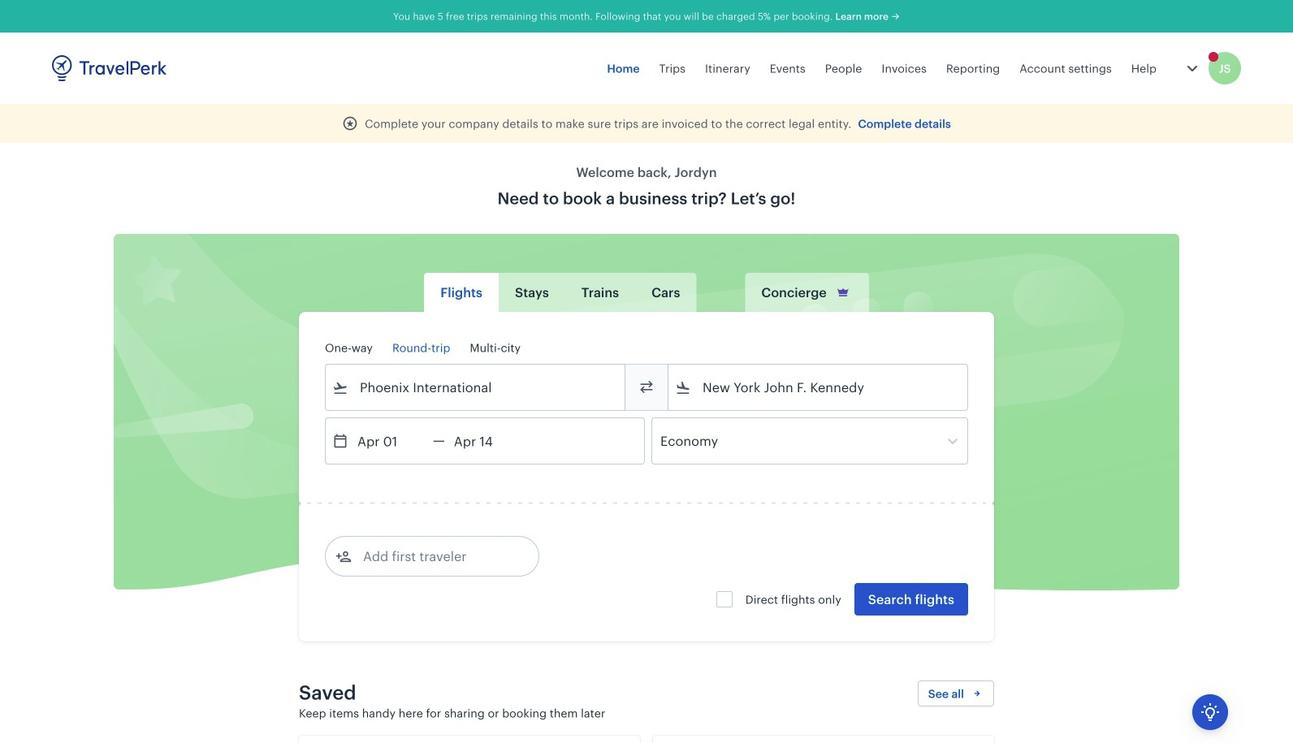 Task type: locate. For each thing, give the bounding box(es) containing it.
From search field
[[348, 374, 604, 400]]

Return text field
[[445, 418, 529, 464]]



Task type: describe. For each thing, give the bounding box(es) containing it.
Depart text field
[[348, 418, 433, 464]]

To search field
[[691, 374, 946, 400]]

Add first traveler search field
[[352, 543, 521, 569]]



